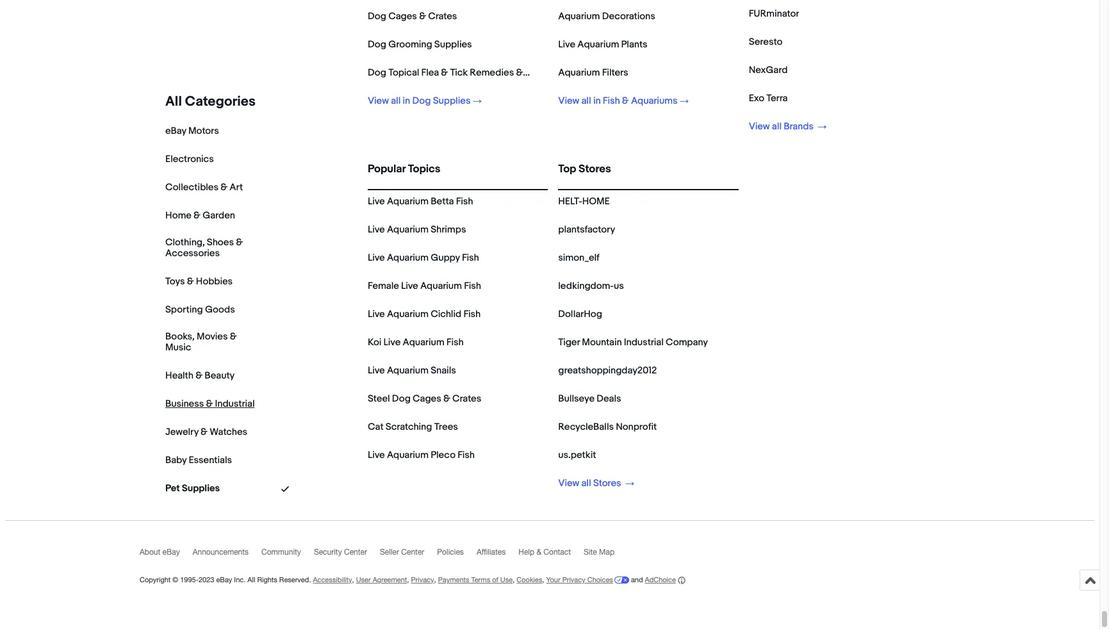 Task type: describe. For each thing, give the bounding box(es) containing it.
dog topical flea & tick remedies & collars
[[368, 67, 556, 79]]

electronics
[[165, 153, 214, 166]]

fish for view all in fish & aquariums
[[603, 95, 620, 107]]

seller center
[[380, 548, 425, 557]]

topics
[[408, 163, 441, 176]]

fish for female live aquarium fish
[[464, 280, 481, 292]]

ebay motors
[[165, 125, 219, 137]]

live aquarium cichlid fish link
[[368, 308, 481, 320]]

live aquarium snails
[[368, 365, 456, 377]]

filters
[[602, 67, 629, 79]]

home
[[582, 195, 610, 208]]

greatshoppingday2012
[[558, 365, 657, 377]]

health & beauty
[[165, 370, 235, 382]]

announcements
[[193, 548, 249, 557]]

dog cages & crates link
[[368, 10, 457, 22]]

dog cages & crates
[[368, 10, 457, 22]]

& right jewelry
[[201, 426, 208, 438]]

collectibles
[[165, 182, 219, 194]]

dog right steel
[[392, 393, 411, 405]]

& right health
[[196, 370, 203, 382]]

5 , from the left
[[543, 576, 545, 584]]

aquarium down guppy
[[420, 280, 462, 292]]

4 , from the left
[[513, 576, 515, 584]]

plants
[[621, 38, 648, 51]]

1 vertical spatial cages
[[413, 393, 441, 405]]

view for view all in fish & aquariums
[[558, 95, 580, 107]]

2023
[[199, 576, 214, 584]]

live for live aquarium plants
[[558, 38, 576, 51]]

view for view all stores
[[558, 478, 580, 490]]

live aquarium guppy fish
[[368, 252, 479, 264]]

clothing, shoes & accessories
[[165, 237, 243, 260]]

dog topical flea & tick remedies & collars link
[[368, 67, 556, 79]]

2 vertical spatial supplies
[[182, 483, 220, 495]]

all categories main content
[[5, 0, 1095, 611]]

2 , from the left
[[407, 576, 409, 584]]

fish for live aquarium betta fish
[[456, 195, 473, 208]]

live aquarium plants
[[558, 38, 648, 51]]

aquarium decorations link
[[558, 10, 655, 22]]

accessories
[[165, 248, 220, 260]]

1 , from the left
[[352, 576, 354, 584]]

aquarium filters link
[[558, 67, 629, 79]]

motors
[[188, 125, 219, 137]]

1 vertical spatial supplies
[[433, 95, 471, 107]]

baby
[[165, 454, 187, 467]]

fish for live aquarium guppy fish
[[462, 252, 479, 264]]

all for view all in fish & aquariums
[[582, 95, 591, 107]]

koi
[[368, 337, 382, 349]]

greatshoppingday2012 link
[[558, 365, 657, 377]]

& right business on the left of the page
[[206, 398, 213, 410]]

inc.
[[234, 576, 246, 584]]

live for live aquarium shrimps
[[368, 224, 385, 236]]

health
[[165, 370, 194, 382]]

security
[[314, 548, 342, 557]]

home & garden
[[165, 210, 235, 222]]

sporting
[[165, 304, 203, 316]]

in for dog
[[403, 95, 410, 107]]

tick
[[450, 67, 468, 79]]

2 privacy from the left
[[563, 576, 586, 584]]

reserved.
[[279, 576, 311, 584]]

nexgard
[[749, 64, 788, 76]]

furminator
[[749, 8, 799, 20]]

bullseye
[[558, 393, 595, 405]]

mountain
[[582, 337, 622, 349]]

0 vertical spatial supplies
[[434, 38, 472, 51]]

dog down flea
[[412, 95, 431, 107]]

your
[[546, 576, 561, 584]]

1 privacy from the left
[[411, 576, 434, 584]]

baby essentials link
[[165, 454, 232, 467]]

garden
[[203, 210, 235, 222]]

view all stores link
[[558, 478, 635, 490]]

help & contact link
[[519, 548, 584, 563]]

community link
[[262, 548, 314, 563]]

dog grooming supplies
[[368, 38, 472, 51]]

live aquarium betta fish
[[368, 195, 473, 208]]

aquarium decorations
[[558, 10, 655, 22]]

aquarium filters
[[558, 67, 629, 79]]

live right female
[[401, 280, 418, 292]]

aquarium up aquarium filters
[[578, 38, 619, 51]]

plantsfactory
[[558, 224, 615, 236]]

grooming
[[389, 38, 432, 51]]

aquarium up the live aquarium shrimps
[[387, 195, 429, 208]]

jewelry
[[165, 426, 199, 438]]

& left art
[[221, 182, 228, 194]]

and
[[631, 576, 643, 584]]

3 , from the left
[[434, 576, 436, 584]]

in for fish
[[593, 95, 601, 107]]

jewelry & watches link
[[165, 426, 247, 438]]

aquarium down koi live aquarium fish
[[387, 365, 429, 377]]

0 vertical spatial stores
[[579, 163, 611, 176]]

top stores
[[558, 163, 611, 176]]

2 vertical spatial ebay
[[216, 576, 232, 584]]

accessibility
[[313, 576, 352, 584]]

policies link
[[437, 548, 477, 563]]

dollarhog
[[558, 308, 602, 320]]

books, movies & music link
[[165, 331, 255, 354]]

baby essentials
[[165, 454, 232, 467]]

live for live aquarium snails
[[368, 365, 385, 377]]

terms
[[471, 576, 490, 584]]

collars
[[525, 67, 556, 79]]

toys
[[165, 276, 185, 288]]

aquarium down live aquarium betta fish link
[[387, 224, 429, 236]]

recycleballs
[[558, 421, 614, 433]]

live aquarium snails link
[[368, 365, 456, 377]]

ledkingdom-us link
[[558, 280, 624, 292]]

center for security center
[[344, 548, 367, 557]]

& right toys
[[187, 276, 194, 288]]

furminator link
[[749, 8, 799, 20]]

topical
[[389, 67, 419, 79]]

ledkingdom-
[[558, 280, 614, 292]]

1 vertical spatial ebay
[[163, 548, 180, 557]]

clothing,
[[165, 237, 205, 249]]

seller
[[380, 548, 399, 557]]

of
[[492, 576, 499, 584]]

and adchoice
[[629, 576, 676, 584]]

live for live aquarium cichlid fish
[[368, 308, 385, 320]]

copyright
[[140, 576, 171, 584]]

deals
[[597, 393, 621, 405]]

live for live aquarium guppy fish
[[368, 252, 385, 264]]

& inside 'books, movies & music'
[[230, 331, 237, 343]]



Task type: vqa. For each thing, say whether or not it's contained in the screenshot.
eBay Motors link
yes



Task type: locate. For each thing, give the bounding box(es) containing it.
in
[[403, 95, 410, 107], [593, 95, 601, 107]]

privacy down seller center link
[[411, 576, 434, 584]]

live down cat
[[368, 449, 385, 461]]

your privacy choices link
[[546, 576, 629, 584]]

sporting goods link
[[165, 304, 235, 316]]

view all in dog supplies
[[368, 95, 471, 107]]

dog
[[368, 10, 386, 22], [368, 38, 386, 51], [368, 67, 386, 79], [412, 95, 431, 107], [392, 393, 411, 405]]

supplies
[[434, 38, 472, 51], [433, 95, 471, 107], [182, 483, 220, 495]]

exo
[[749, 92, 765, 104]]

0 vertical spatial all
[[165, 94, 182, 111]]

all down us.petkit
[[582, 478, 591, 490]]

1 vertical spatial crates
[[453, 393, 482, 405]]

all down aquarium filters
[[582, 95, 591, 107]]

0 horizontal spatial privacy
[[411, 576, 434, 584]]

ebay left inc. on the bottom left
[[216, 576, 232, 584]]

aquariums
[[631, 95, 678, 107]]

trees
[[434, 421, 458, 433]]

supplies down tick
[[433, 95, 471, 107]]

0 vertical spatial cages
[[389, 10, 417, 22]]

live up female
[[368, 252, 385, 264]]

business & industrial
[[165, 398, 255, 410]]

dog grooming supplies link
[[368, 38, 472, 51]]

live for live aquarium betta fish
[[368, 195, 385, 208]]

view down exo
[[749, 121, 770, 133]]

announcements link
[[193, 548, 262, 563]]

live
[[558, 38, 576, 51], [368, 195, 385, 208], [368, 224, 385, 236], [368, 252, 385, 264], [401, 280, 418, 292], [368, 308, 385, 320], [384, 337, 401, 349], [368, 365, 385, 377], [368, 449, 385, 461]]

dog for dog cages & crates
[[368, 10, 386, 22]]

all categories
[[165, 94, 256, 111]]

live down live aquarium betta fish link
[[368, 224, 385, 236]]

fish for live aquarium cichlid fish
[[464, 308, 481, 320]]

aquarium up koi live aquarium fish link
[[387, 308, 429, 320]]

, left payments
[[434, 576, 436, 584]]

privacy
[[411, 576, 434, 584], [563, 576, 586, 584]]

terra
[[767, 92, 788, 104]]

& inside clothing, shoes & accessories
[[236, 237, 243, 249]]

live down the koi
[[368, 365, 385, 377]]

movies
[[197, 331, 228, 343]]

fish up live aquarium cichlid fish link on the left of page
[[464, 280, 481, 292]]

toys & hobbies link
[[165, 276, 233, 288]]

1 in from the left
[[403, 95, 410, 107]]

0 horizontal spatial in
[[403, 95, 410, 107]]

industrial for &
[[215, 398, 255, 410]]

ebay motors link
[[165, 125, 219, 137]]

fish down filters
[[603, 95, 620, 107]]

use
[[500, 576, 513, 584]]

supplies down baby essentials
[[182, 483, 220, 495]]

1 vertical spatial industrial
[[215, 398, 255, 410]]

center right security
[[344, 548, 367, 557]]

industrial for mountain
[[624, 337, 664, 349]]

view all in fish & aquariums link
[[558, 95, 689, 107]]

0 vertical spatial industrial
[[624, 337, 664, 349]]

brands
[[784, 121, 814, 133]]

fish for live aquarium pleco fish
[[458, 449, 475, 461]]

us
[[614, 280, 624, 292]]

industrial right mountain
[[624, 337, 664, 349]]

all left brands
[[772, 121, 782, 133]]

privacy right your
[[563, 576, 586, 584]]

view down aquarium filters
[[558, 95, 580, 107]]

1 horizontal spatial center
[[401, 548, 425, 557]]

flea
[[421, 67, 439, 79]]

aquarium left filters
[[558, 67, 600, 79]]

stores down "us.petkit" link
[[593, 478, 621, 490]]

seller center link
[[380, 548, 437, 563]]

payments terms of use link
[[438, 576, 513, 584]]

view down "us.petkit" link
[[558, 478, 580, 490]]

snails
[[431, 365, 456, 377]]

0 horizontal spatial all
[[165, 94, 182, 111]]

goods
[[205, 304, 235, 316]]

aquarium down the live aquarium shrimps
[[387, 252, 429, 264]]

& right shoes
[[236, 237, 243, 249]]

aquarium down scratching
[[387, 449, 429, 461]]

fish right cichlid
[[464, 308, 481, 320]]

beauty
[[205, 370, 235, 382]]

, left your
[[543, 576, 545, 584]]

live right the koi
[[384, 337, 401, 349]]

0 vertical spatial crates
[[428, 10, 457, 22]]

helt-home
[[558, 195, 610, 208]]

fish down cichlid
[[447, 337, 464, 349]]

female live aquarium fish link
[[368, 280, 481, 292]]

2 in from the left
[[593, 95, 601, 107]]

site map
[[584, 548, 615, 557]]

pleco
[[431, 449, 456, 461]]

female live aquarium fish
[[368, 280, 481, 292]]

all
[[391, 95, 401, 107], [582, 95, 591, 107], [772, 121, 782, 133], [582, 478, 591, 490]]

1 center from the left
[[344, 548, 367, 557]]

pet supplies link
[[165, 483, 220, 495]]

dog left topical
[[368, 67, 386, 79]]

stores right top on the top of page
[[579, 163, 611, 176]]

steel
[[368, 393, 390, 405]]

dog left grooming
[[368, 38, 386, 51]]

dog for dog topical flea & tick remedies & collars
[[368, 67, 386, 79]]

1 horizontal spatial industrial
[[624, 337, 664, 349]]

all down topical
[[391, 95, 401, 107]]

live for live aquarium pleco fish
[[368, 449, 385, 461]]

electronics link
[[165, 153, 214, 166]]

recycleballs nonprofit link
[[558, 421, 657, 433]]

aquarium up live aquarium plants link
[[558, 10, 600, 22]]

all up ebay motors link
[[165, 94, 182, 111]]

1 vertical spatial stores
[[593, 478, 621, 490]]

supplies up tick
[[434, 38, 472, 51]]

seresto link
[[749, 36, 783, 48]]

& up dog grooming supplies
[[419, 10, 426, 22]]

pet
[[165, 483, 180, 495]]

crates
[[428, 10, 457, 22], [453, 393, 482, 405]]

& left collars
[[516, 67, 523, 79]]

live down popular at the top left of page
[[368, 195, 385, 208]]

view for view all in dog supplies
[[368, 95, 389, 107]]

& right flea
[[441, 67, 448, 79]]

0 horizontal spatial industrial
[[215, 398, 255, 410]]

& right the home
[[194, 210, 201, 222]]

rights
[[257, 576, 277, 584]]

aquarium down the live aquarium cichlid fish
[[403, 337, 445, 349]]

fish right pleco
[[458, 449, 475, 461]]

books,
[[165, 331, 195, 343]]

& up the trees at the left bottom of the page
[[444, 393, 451, 405]]

shoes
[[207, 237, 234, 249]]

security center
[[314, 548, 367, 557]]

dog up dog grooming supplies
[[368, 10, 386, 22]]

2 center from the left
[[401, 548, 425, 557]]

, left cookies link
[[513, 576, 515, 584]]

view
[[368, 95, 389, 107], [558, 95, 580, 107], [749, 121, 770, 133], [558, 478, 580, 490]]

, left user
[[352, 576, 354, 584]]

decorations
[[602, 10, 655, 22]]

fish for koi live aquarium fish
[[447, 337, 464, 349]]

fish right guppy
[[462, 252, 479, 264]]

cookies link
[[517, 576, 543, 584]]

0 vertical spatial ebay
[[165, 125, 186, 137]]

cat scratching trees link
[[368, 421, 458, 433]]

cages up grooming
[[389, 10, 417, 22]]

watches
[[210, 426, 247, 438]]

in down topical
[[403, 95, 410, 107]]

ebay left motors at the top left
[[165, 125, 186, 137]]

& right help
[[537, 548, 542, 557]]

view all brands link
[[749, 121, 827, 133]]

crates up the trees at the left bottom of the page
[[453, 393, 482, 405]]

bullseye deals
[[558, 393, 621, 405]]

crates up dog grooming supplies link
[[428, 10, 457, 22]]

center for seller center
[[401, 548, 425, 557]]

0 horizontal spatial center
[[344, 548, 367, 557]]

tiger mountain industrial company link
[[558, 337, 708, 349]]

cat
[[368, 421, 384, 433]]

& right movies
[[230, 331, 237, 343]]

exo terra
[[749, 92, 788, 104]]

live up the koi
[[368, 308, 385, 320]]

steel dog cages & crates
[[368, 393, 482, 405]]

fish right betta
[[456, 195, 473, 208]]

& left aquariums
[[622, 95, 629, 107]]

all right inc. on the bottom left
[[248, 576, 255, 584]]

1 vertical spatial all
[[248, 576, 255, 584]]

about ebay
[[140, 548, 180, 557]]

popular topics
[[368, 163, 441, 176]]

all for view all stores
[[582, 478, 591, 490]]

koi live aquarium fish
[[368, 337, 464, 349]]

cichlid
[[431, 308, 462, 320]]

female
[[368, 280, 399, 292]]

ebay right about
[[163, 548, 180, 557]]

cages
[[389, 10, 417, 22], [413, 393, 441, 405]]

1 horizontal spatial all
[[248, 576, 255, 584]]

view down topical
[[368, 95, 389, 107]]

music
[[165, 342, 191, 354]]

1 horizontal spatial in
[[593, 95, 601, 107]]

,
[[352, 576, 354, 584], [407, 576, 409, 584], [434, 576, 436, 584], [513, 576, 515, 584], [543, 576, 545, 584]]

cages up cat scratching trees
[[413, 393, 441, 405]]

industrial up watches
[[215, 398, 255, 410]]

, left privacy link
[[407, 576, 409, 584]]

view for view all brands
[[749, 121, 770, 133]]

art
[[230, 182, 243, 194]]

koi live aquarium fish link
[[368, 337, 464, 349]]

view all in fish & aquariums
[[558, 95, 678, 107]]

tiger mountain industrial company
[[558, 337, 708, 349]]

all for view all in dog supplies
[[391, 95, 401, 107]]

live aquarium pleco fish link
[[368, 449, 475, 461]]

1 horizontal spatial privacy
[[563, 576, 586, 584]]

center right the seller
[[401, 548, 425, 557]]

in down aquarium filters
[[593, 95, 601, 107]]

©
[[173, 576, 178, 584]]

categories
[[185, 94, 256, 111]]

live up aquarium filters
[[558, 38, 576, 51]]

sporting goods
[[165, 304, 235, 316]]

all for view all brands
[[772, 121, 782, 133]]

popular
[[368, 163, 406, 176]]

collectibles & art link
[[165, 182, 243, 194]]

dog for dog grooming supplies
[[368, 38, 386, 51]]

exo terra link
[[749, 92, 788, 104]]



